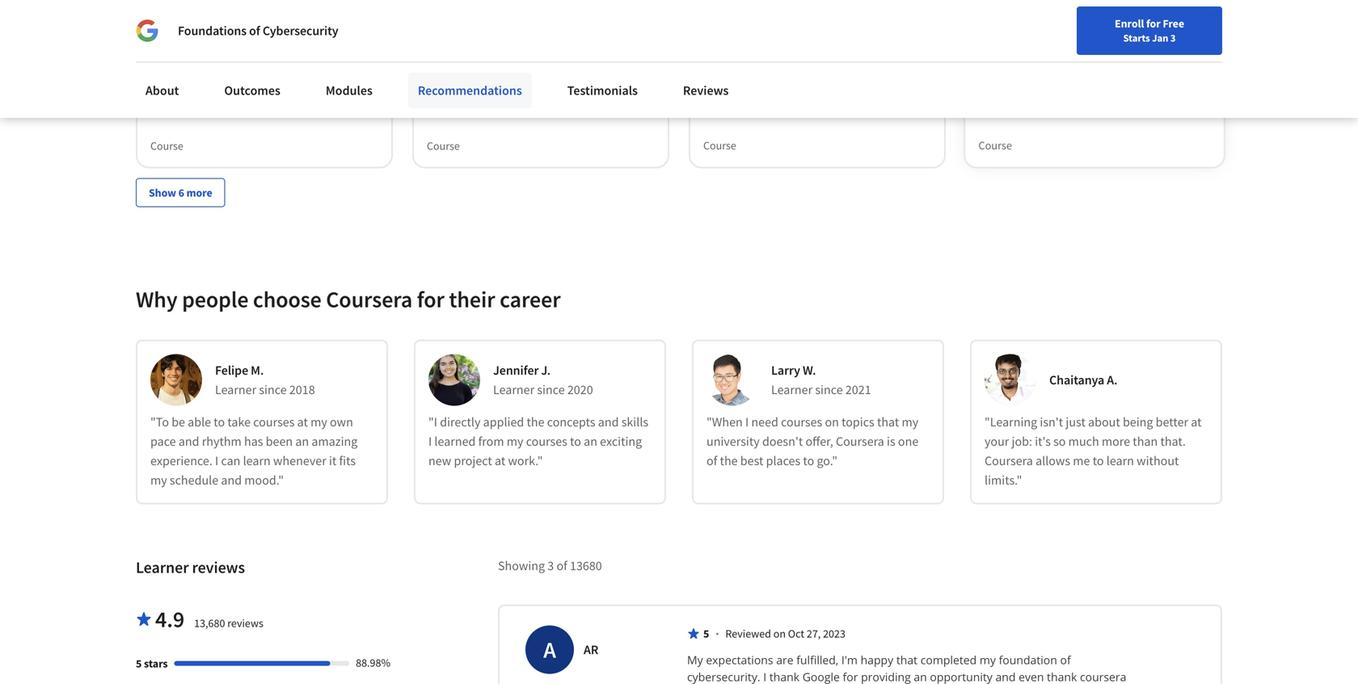 Task type: describe. For each thing, give the bounding box(es) containing it.
has
[[244, 434, 263, 450]]

security inside play it safe: manage security risks link
[[263, 81, 308, 97]]

for
[[134, 8, 151, 24]]

without
[[1137, 453, 1179, 469]]

13,680
[[194, 617, 225, 631]]

4.9
[[155, 606, 184, 634]]

at inside "i directly applied the concepts and skills i learned from my courses to an exciting new project at work."
[[495, 453, 506, 469]]

and inside 'link'
[[839, 81, 860, 97]]

"to
[[150, 414, 169, 431]]

are
[[777, 653, 794, 668]]

google inside my expectations are fulfilled, i'm happy that completed my foundation of cybersecurity. i thank google for providing an opportunity and even thank courser
[[803, 670, 840, 685]]

reviews
[[683, 82, 729, 99]]

an inside the "to be able to take courses at my own pace and rhythm has been an amazing experience. i can learn whenever it fits my schedule and mood."
[[295, 434, 309, 450]]

at for courses
[[297, 414, 308, 431]]

i inside "i directly applied the concepts and skills i learned from my courses to an exciting new project at work."
[[429, 434, 432, 450]]

tools of the trade: linux and sql
[[704, 81, 885, 97]]

and up experience.
[[179, 434, 199, 450]]

collection element
[[126, 0, 1232, 233]]

m.
[[251, 363, 264, 379]]

2020
[[568, 382, 593, 398]]

happy
[[861, 653, 894, 668]]

go."
[[817, 453, 838, 469]]

google for of
[[731, 54, 765, 68]]

my
[[687, 653, 703, 668]]

it
[[329, 453, 337, 469]]

connect and protect: networks and network security link
[[427, 80, 655, 118]]

reviews link
[[674, 73, 739, 108]]

showing 3 of 13680
[[498, 558, 602, 574]]

outcomes
[[224, 82, 281, 99]]

cybersecurity
[[263, 23, 339, 39]]

course for tools of the trade: linux and sql
[[704, 139, 737, 153]]

own
[[330, 414, 353, 431]]

ar
[[584, 642, 599, 659]]

and inside my expectations are fulfilled, i'm happy that completed my foundation of cybersecurity. i thank google for providing an opportunity and even thank courser
[[996, 670, 1016, 685]]

choose
[[253, 285, 322, 314]]

for inside enroll for free starts jan 3
[[1147, 16, 1161, 31]]

felipe m. learner since 2018
[[215, 363, 315, 398]]

coursera inside "learning isn't just about being better at your job: it's so much more than that. coursera allows me to learn without limits."
[[985, 453, 1033, 469]]

to inside "when i need courses on topics that my university doesn't offer, coursera is one of the best places to go."
[[803, 453, 815, 469]]

the inside 'link'
[[749, 81, 767, 97]]

tools
[[704, 81, 733, 97]]

about link
[[136, 73, 189, 108]]

career
[[1197, 51, 1228, 66]]

network
[[427, 101, 474, 117]]

google for it
[[178, 54, 211, 68]]

more inside button
[[186, 185, 212, 200]]

one
[[898, 434, 919, 450]]

1 vertical spatial 3
[[548, 558, 554, 574]]

foundations of cybersecurity
[[178, 23, 339, 39]]

providing
[[861, 670, 911, 685]]

2 thank from the left
[[1047, 670, 1077, 685]]

of inside 'link'
[[735, 81, 746, 97]]

networks
[[545, 81, 597, 97]]

your inside "learning isn't just about being better at your job: it's so much more than that. coursera allows me to learn without limits."
[[985, 434, 1010, 450]]

5 for 5
[[704, 627, 709, 642]]

13680
[[570, 558, 602, 574]]

new
[[429, 453, 451, 469]]

"when
[[707, 414, 743, 431]]

show
[[149, 185, 176, 200]]

opportunity
[[930, 670, 993, 685]]

than
[[1133, 434, 1158, 450]]

allows
[[1036, 453, 1071, 469]]

about
[[146, 82, 179, 99]]

amazing
[[312, 434, 358, 450]]

limits."
[[985, 473, 1023, 489]]

can
[[221, 453, 241, 469]]

i'm
[[842, 653, 858, 668]]

courses inside "i directly applied the concepts and skills i learned from my courses to an exciting new project at work."
[[526, 434, 568, 450]]

expectations
[[706, 653, 774, 668]]

why people choose coursera for their career
[[136, 285, 561, 314]]

my inside "i directly applied the concepts and skills i learned from my courses to an exciting new project at work."
[[507, 434, 524, 450]]

topics
[[842, 414, 875, 431]]

stars
[[144, 657, 168, 672]]

reviewed on oct 27, 2023
[[726, 627, 846, 642]]

connect and protect: networks and network security
[[427, 81, 621, 117]]

starts
[[1124, 32, 1150, 44]]

and inside "i directly applied the concepts and skills i learned from my courses to an exciting new project at work."
[[598, 414, 619, 431]]

directly
[[440, 414, 481, 431]]

"i directly applied the concepts and skills i learned from my courses to an exciting new project at work."
[[429, 414, 649, 469]]

why
[[136, 285, 178, 314]]

courses inside "when i need courses on topics that my university doesn't offer, coursera is one of the best places to go."
[[781, 414, 823, 431]]

2021
[[846, 382, 872, 398]]

work."
[[508, 453, 543, 469]]

schedule
[[170, 473, 218, 489]]

skills
[[622, 414, 649, 431]]

testimonials link
[[558, 73, 648, 108]]

more inside "learning isn't just about being better at your job: it's so much more than that. coursera allows me to learn without limits."
[[1102, 434, 1131, 450]]

my inside "when i need courses on topics that my university doesn't offer, coursera is one of the best places to go."
[[902, 414, 919, 431]]

0 horizontal spatial on
[[774, 627, 786, 642]]

whenever
[[273, 453, 327, 469]]

to inside "learning isn't just about being better at your job: it's so much more than that. coursera allows me to learn without limits."
[[1093, 453, 1104, 469]]

isn't
[[1040, 414, 1064, 431]]

jennifer j. learner since 2020
[[493, 363, 593, 398]]

27,
[[807, 627, 821, 642]]

about
[[1089, 414, 1121, 431]]

people
[[182, 285, 249, 314]]

learned
[[435, 434, 476, 450]]

to inside the "to be able to take courses at my own pace and rhythm has been an amazing experience. i can learn whenever it fits my schedule and mood."
[[214, 414, 225, 431]]

a
[[544, 636, 556, 665]]

course for play it safe: manage security risks
[[150, 139, 183, 153]]

5 for 5 stars
[[136, 657, 142, 672]]

offer,
[[806, 434, 834, 450]]

"learning
[[985, 414, 1038, 431]]

find your new career
[[1127, 51, 1228, 66]]

"i
[[429, 414, 438, 431]]

been
[[266, 434, 293, 450]]

places
[[766, 453, 801, 469]]

on inside "when i need courses on topics that my university doesn't offer, coursera is one of the best places to go."
[[825, 414, 839, 431]]

trade:
[[769, 81, 804, 97]]

job:
[[1012, 434, 1033, 450]]

my expectations are fulfilled, i'm happy that completed my foundation of cybersecurity. i thank google for providing an opportunity and even thank courser
[[687, 653, 1130, 685]]

sql
[[863, 81, 885, 97]]

a.
[[1107, 372, 1118, 388]]



Task type: vqa. For each thing, say whether or not it's contained in the screenshot.
the Operating inside Operating Systems Security Engineering
no



Task type: locate. For each thing, give the bounding box(es) containing it.
0 horizontal spatial 5
[[136, 657, 142, 672]]

0 vertical spatial reviews
[[192, 558, 245, 578]]

0 vertical spatial 3
[[1171, 32, 1176, 44]]

tools of the trade: linux and sql link
[[704, 80, 932, 99]]

1 vertical spatial your
[[985, 434, 1010, 450]]

your down the jan on the top right of the page
[[1150, 51, 1171, 66]]

1 learn from the left
[[243, 453, 271, 469]]

learn inside "learning isn't just about being better at your job: it's so much more than that. coursera allows me to learn without limits."
[[1107, 453, 1135, 469]]

learner down felipe
[[215, 382, 256, 398]]

my
[[311, 414, 327, 431], [902, 414, 919, 431], [507, 434, 524, 450], [150, 473, 167, 489], [980, 653, 996, 668]]

to inside "i directly applied the concepts and skills i learned from my courses to an exciting new project at work."
[[570, 434, 581, 450]]

is
[[887, 434, 896, 450]]

1 horizontal spatial coursera
[[836, 434, 885, 450]]

2 horizontal spatial since
[[815, 382, 843, 398]]

risks
[[311, 81, 339, 97]]

jan
[[1152, 32, 1169, 44]]

learner down jennifer
[[493, 382, 535, 398]]

0 vertical spatial security
[[263, 81, 308, 97]]

since down "m."
[[259, 382, 287, 398]]

0 horizontal spatial at
[[297, 414, 308, 431]]

on
[[825, 414, 839, 431], [774, 627, 786, 642]]

0 vertical spatial for
[[1147, 16, 1161, 31]]

at down 2018
[[297, 414, 308, 431]]

to left go."
[[803, 453, 815, 469]]

i left need
[[746, 414, 749, 431]]

the down university
[[720, 453, 738, 469]]

since down w.
[[815, 382, 843, 398]]

3 right the jan on the top right of the page
[[1171, 32, 1176, 44]]

so
[[1054, 434, 1066, 450]]

that up is
[[877, 414, 900, 431]]

i
[[746, 414, 749, 431], [429, 434, 432, 450], [215, 453, 219, 469], [764, 670, 767, 685]]

enroll
[[1115, 16, 1145, 31]]

career
[[500, 285, 561, 314]]

1 since from the left
[[259, 382, 287, 398]]

felipe
[[215, 363, 248, 379]]

an inside my expectations are fulfilled, i'm happy that completed my foundation of cybersecurity. i thank google for providing an opportunity and even thank courser
[[914, 670, 927, 685]]

5 left reviewed
[[704, 627, 709, 642]]

that inside my expectations are fulfilled, i'm happy that completed my foundation of cybersecurity. i thank google for providing an opportunity and even thank courser
[[897, 653, 918, 668]]

the left trade:
[[749, 81, 767, 97]]

an inside "i directly applied the concepts and skills i learned from my courses to an exciting new project at work."
[[584, 434, 598, 450]]

thank down are
[[770, 670, 800, 685]]

security left risks on the left top of page
[[263, 81, 308, 97]]

1 horizontal spatial an
[[584, 434, 598, 450]]

and up exciting
[[598, 414, 619, 431]]

of right tools
[[735, 81, 746, 97]]

courses up work."
[[526, 434, 568, 450]]

mood."
[[244, 473, 284, 489]]

google image
[[136, 19, 159, 42]]

1 vertical spatial more
[[1102, 434, 1131, 450]]

experience.
[[150, 453, 213, 469]]

free
[[1163, 16, 1185, 31]]

learn for has
[[243, 453, 271, 469]]

1 vertical spatial 5
[[136, 657, 142, 672]]

google for and
[[454, 54, 488, 68]]

0 horizontal spatial the
[[527, 414, 545, 431]]

learner inside jennifer j. learner since 2020
[[493, 382, 535, 398]]

1 horizontal spatial your
[[1150, 51, 1171, 66]]

safe:
[[187, 81, 215, 97]]

learner down larry
[[772, 382, 813, 398]]

on left oct
[[774, 627, 786, 642]]

my down experience.
[[150, 473, 167, 489]]

1 horizontal spatial for
[[843, 670, 858, 685]]

0 vertical spatial the
[[749, 81, 767, 97]]

learner for jennifer
[[493, 382, 535, 398]]

0 horizontal spatial security
[[263, 81, 308, 97]]

2 vertical spatial for
[[843, 670, 858, 685]]

of inside my expectations are fulfilled, i'm happy that completed my foundation of cybersecurity. i thank google for providing an opportunity and even thank courser
[[1061, 653, 1071, 668]]

1 vertical spatial security
[[477, 101, 522, 117]]

showing
[[498, 558, 545, 574]]

"to be able to take courses at my own pace and rhythm has been an amazing experience. i can learn whenever it fits my schedule and mood."
[[150, 414, 358, 489]]

since for w.
[[815, 382, 843, 398]]

13,680 reviews
[[194, 617, 264, 631]]

their
[[449, 285, 495, 314]]

university
[[707, 434, 760, 450]]

find your new career link
[[1119, 49, 1236, 69]]

3 inside enroll for free starts jan 3
[[1171, 32, 1176, 44]]

"when i need courses on topics that my university doesn't offer, coursera is one of the best places to go."
[[707, 414, 919, 469]]

1 horizontal spatial more
[[1102, 434, 1131, 450]]

of down university
[[707, 453, 718, 469]]

i inside my expectations are fulfilled, i'm happy that completed my foundation of cybersecurity. i thank google for providing an opportunity and even thank courser
[[764, 670, 767, 685]]

i inside the "to be able to take courses at my own pace and rhythm has been an amazing experience. i can learn whenever it fits my schedule and mood."
[[215, 453, 219, 469]]

an down concepts
[[584, 434, 598, 450]]

play it safe: manage security risks
[[150, 81, 339, 97]]

and left sql
[[839, 81, 860, 97]]

reviewed
[[726, 627, 771, 642]]

for up the jan on the top right of the page
[[1147, 16, 1161, 31]]

2 horizontal spatial courses
[[781, 414, 823, 431]]

enroll for free starts jan 3
[[1115, 16, 1185, 44]]

security inside connect and protect: networks and network security
[[477, 101, 522, 117]]

thank right the even
[[1047, 670, 1077, 685]]

course for connect and protect: networks and network security
[[427, 139, 460, 153]]

even
[[1019, 670, 1044, 685]]

1 vertical spatial coursera
[[836, 434, 885, 450]]

learn for more
[[1107, 453, 1135, 469]]

manage
[[217, 81, 260, 97]]

more right 6 on the left top
[[186, 185, 212, 200]]

for down the i'm
[[843, 670, 858, 685]]

that for topics
[[877, 414, 900, 431]]

2018
[[289, 382, 315, 398]]

larry w. learner since 2021
[[772, 363, 872, 398]]

coursera
[[326, 285, 413, 314], [836, 434, 885, 450], [985, 453, 1033, 469]]

foundation
[[999, 653, 1058, 668]]

i inside "when i need courses on topics that my university doesn't offer, coursera is one of the best places to go."
[[746, 414, 749, 431]]

play
[[150, 81, 174, 97]]

for left their
[[417, 285, 445, 314]]

2 vertical spatial coursera
[[985, 453, 1033, 469]]

of inside "when i need courses on topics that my university doesn't offer, coursera is one of the best places to go."
[[707, 453, 718, 469]]

0 horizontal spatial courses
[[253, 414, 295, 431]]

and right networks
[[600, 81, 621, 97]]

and left the even
[[996, 670, 1016, 685]]

the inside "when i need courses on topics that my university doesn't offer, coursera is one of the best places to go."
[[720, 453, 738, 469]]

1 horizontal spatial learn
[[1107, 453, 1135, 469]]

reviews right 13,680
[[227, 617, 264, 631]]

since for j.
[[537, 382, 565, 398]]

0 horizontal spatial an
[[295, 434, 309, 450]]

since down the j.
[[537, 382, 565, 398]]

since inside jennifer j. learner since 2020
[[537, 382, 565, 398]]

learner inside larry w. learner since 2021
[[772, 382, 813, 398]]

completed
[[921, 653, 977, 668]]

an up whenever
[[295, 434, 309, 450]]

w.
[[803, 363, 816, 379]]

new
[[1174, 51, 1195, 66]]

of right foundation
[[1061, 653, 1071, 668]]

4 course from the left
[[980, 139, 1013, 153]]

2 horizontal spatial the
[[749, 81, 767, 97]]

2 horizontal spatial for
[[1147, 16, 1161, 31]]

security down protect:
[[477, 101, 522, 117]]

to right me
[[1093, 453, 1104, 469]]

0 vertical spatial that
[[877, 414, 900, 431]]

1 horizontal spatial 3
[[1171, 32, 1176, 44]]

j.
[[541, 363, 551, 379]]

and down can
[[221, 473, 242, 489]]

0 horizontal spatial thank
[[770, 670, 800, 685]]

at inside "learning isn't just about being better at your job: it's so much more than that. coursera allows me to learn without limits."
[[1191, 414, 1202, 431]]

just
[[1066, 414, 1086, 431]]

to up rhythm
[[214, 414, 225, 431]]

1 horizontal spatial 5
[[704, 627, 709, 642]]

thank
[[770, 670, 800, 685], [1047, 670, 1077, 685]]

0 horizontal spatial your
[[985, 434, 1010, 450]]

my up work."
[[507, 434, 524, 450]]

your down "learning
[[985, 434, 1010, 450]]

best
[[741, 453, 764, 469]]

at right "better"
[[1191, 414, 1202, 431]]

play it safe: manage security risks link
[[150, 80, 378, 99]]

0 horizontal spatial learn
[[243, 453, 271, 469]]

2 vertical spatial the
[[720, 453, 738, 469]]

of right foundations
[[249, 23, 260, 39]]

0 horizontal spatial more
[[186, 185, 212, 200]]

1 vertical spatial reviews
[[227, 617, 264, 631]]

reviews for 13,680 reviews
[[227, 617, 264, 631]]

of left 13680
[[557, 558, 568, 574]]

the inside "i directly applied the concepts and skills i learned from my courses to an exciting new project at work."
[[527, 414, 545, 431]]

i down expectations
[[764, 670, 767, 685]]

chaitanya a.
[[1050, 372, 1118, 388]]

2 horizontal spatial at
[[1191, 414, 1202, 431]]

1 horizontal spatial on
[[825, 414, 839, 431]]

being
[[1123, 414, 1154, 431]]

recommendations
[[418, 82, 522, 99]]

that for happy
[[897, 653, 918, 668]]

learn
[[243, 453, 271, 469], [1107, 453, 1135, 469]]

reviews up 13,680
[[192, 558, 245, 578]]

1 thank from the left
[[770, 670, 800, 685]]

my up opportunity
[[980, 653, 996, 668]]

0 vertical spatial on
[[825, 414, 839, 431]]

that up providing
[[897, 653, 918, 668]]

cybersecurity.
[[687, 670, 761, 685]]

at down the from
[[495, 453, 506, 469]]

0 vertical spatial more
[[186, 185, 212, 200]]

at for better
[[1191, 414, 1202, 431]]

0 horizontal spatial 3
[[548, 558, 554, 574]]

1 vertical spatial the
[[527, 414, 545, 431]]

courses
[[253, 414, 295, 431], [781, 414, 823, 431], [526, 434, 568, 450]]

0 horizontal spatial since
[[259, 382, 287, 398]]

2 course from the left
[[427, 139, 460, 153]]

for inside my expectations are fulfilled, i'm happy that completed my foundation of cybersecurity. i thank google for providing an opportunity and even thank courser
[[843, 670, 858, 685]]

learner for larry
[[772, 382, 813, 398]]

"learning isn't just about being better at your job: it's so much more than that. coursera allows me to learn without limits."
[[985, 414, 1202, 489]]

learner inside felipe m. learner since 2018
[[215, 382, 256, 398]]

since inside larry w. learner since 2021
[[815, 382, 843, 398]]

at inside the "to be able to take courses at my own pace and rhythm has been an amazing experience. i can learn whenever it fits my schedule and mood."
[[297, 414, 308, 431]]

chaitanya
[[1050, 372, 1105, 388]]

able
[[188, 414, 211, 431]]

since for m.
[[259, 382, 287, 398]]

1 horizontal spatial at
[[495, 453, 506, 469]]

learn inside the "to be able to take courses at my own pace and rhythm has been an amazing experience. i can learn whenever it fits my schedule and mood."
[[243, 453, 271, 469]]

learner up 4.9 at left bottom
[[136, 558, 189, 578]]

1 horizontal spatial since
[[537, 382, 565, 398]]

concepts
[[547, 414, 596, 431]]

1 vertical spatial that
[[897, 653, 918, 668]]

None search field
[[231, 42, 619, 75]]

that
[[877, 414, 900, 431], [897, 653, 918, 668]]

google
[[178, 54, 211, 68], [454, 54, 488, 68], [731, 54, 765, 68], [1008, 54, 1041, 68], [803, 670, 840, 685]]

it's
[[1035, 434, 1051, 450]]

0 vertical spatial 5
[[704, 627, 709, 642]]

since inside felipe m. learner since 2018
[[259, 382, 287, 398]]

0 horizontal spatial for
[[417, 285, 445, 314]]

doesn't
[[763, 434, 803, 450]]

1 horizontal spatial thank
[[1047, 670, 1077, 685]]

coursera inside "when i need courses on topics that my university doesn't offer, coursera is one of the best places to go."
[[836, 434, 885, 450]]

1 horizontal spatial courses
[[526, 434, 568, 450]]

i down "i
[[429, 434, 432, 450]]

courses inside the "to be able to take courses at my own pace and rhythm has been an amazing experience. i can learn whenever it fits my schedule and mood."
[[253, 414, 295, 431]]

to down concepts
[[570, 434, 581, 450]]

1 horizontal spatial security
[[477, 101, 522, 117]]

courses up been
[[253, 414, 295, 431]]

on up the offer,
[[825, 414, 839, 431]]

2 horizontal spatial an
[[914, 670, 927, 685]]

5 left stars
[[136, 657, 142, 672]]

from
[[478, 434, 504, 450]]

and
[[475, 81, 496, 97], [600, 81, 621, 97], [839, 81, 860, 97], [598, 414, 619, 431], [179, 434, 199, 450], [221, 473, 242, 489], [996, 670, 1016, 685]]

exciting
[[600, 434, 642, 450]]

0 vertical spatial your
[[1150, 51, 1171, 66]]

2 since from the left
[[537, 382, 565, 398]]

i left can
[[215, 453, 219, 469]]

my up one at right
[[902, 414, 919, 431]]

2 horizontal spatial coursera
[[985, 453, 1033, 469]]

learner for felipe
[[215, 382, 256, 398]]

fits
[[339, 453, 356, 469]]

learn down has
[[243, 453, 271, 469]]

testimonials
[[568, 82, 638, 99]]

modules link
[[316, 73, 382, 108]]

88.98%
[[356, 656, 391, 671]]

1 horizontal spatial the
[[720, 453, 738, 469]]

show 6 more button
[[136, 178, 225, 207]]

0 vertical spatial coursera
[[326, 285, 413, 314]]

an down the completed
[[914, 670, 927, 685]]

1 vertical spatial for
[[417, 285, 445, 314]]

reviews for learner reviews
[[192, 558, 245, 578]]

that inside "when i need courses on topics that my university doesn't offer, coursera is one of the best places to go."
[[877, 414, 900, 431]]

learn down than
[[1107, 453, 1135, 469]]

an
[[295, 434, 309, 450], [584, 434, 598, 450], [914, 670, 927, 685]]

the
[[749, 81, 767, 97], [527, 414, 545, 431], [720, 453, 738, 469]]

1 vertical spatial on
[[774, 627, 786, 642]]

oct
[[788, 627, 805, 642]]

and left protect:
[[475, 81, 496, 97]]

more down about
[[1102, 434, 1131, 450]]

3 course from the left
[[704, 139, 737, 153]]

show 6 more
[[149, 185, 212, 200]]

it
[[177, 81, 185, 97]]

my inside my expectations are fulfilled, i'm happy that completed my foundation of cybersecurity. i thank google for providing an opportunity and even thank courser
[[980, 653, 996, 668]]

my left own
[[311, 414, 327, 431]]

3 since from the left
[[815, 382, 843, 398]]

the right applied
[[527, 414, 545, 431]]

courses up the offer,
[[781, 414, 823, 431]]

5 stars
[[136, 657, 168, 672]]

0 horizontal spatial coursera
[[326, 285, 413, 314]]

3 right showing
[[548, 558, 554, 574]]

2 learn from the left
[[1107, 453, 1135, 469]]

1 course from the left
[[150, 139, 183, 153]]



